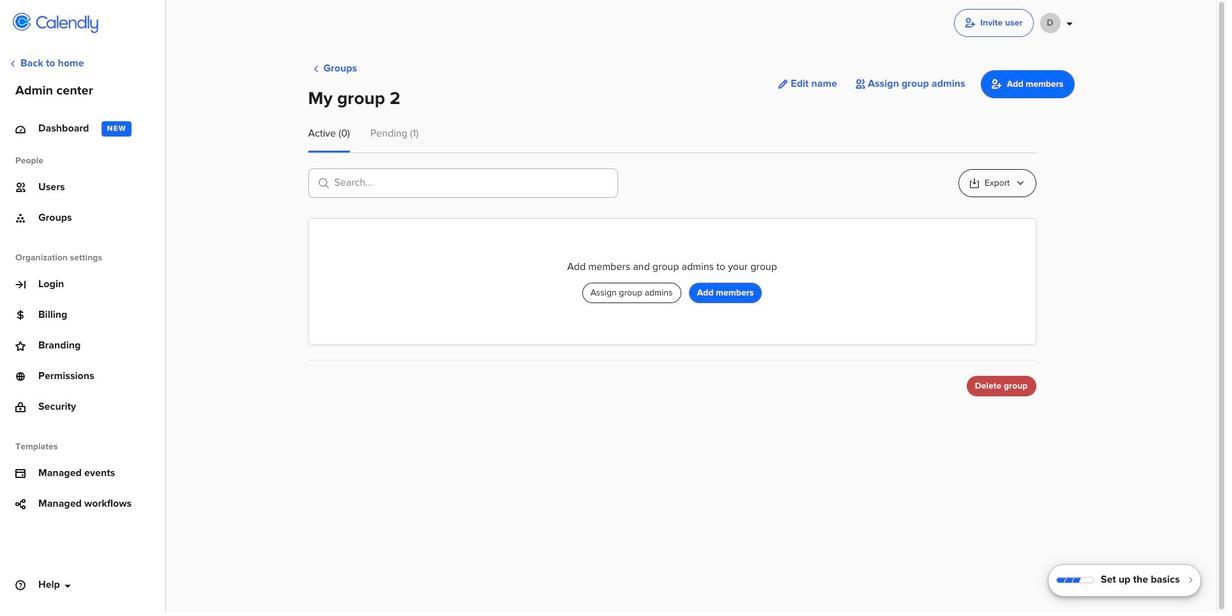 Task type: locate. For each thing, give the bounding box(es) containing it.
None search field
[[308, 169, 618, 203]]



Task type: vqa. For each thing, say whether or not it's contained in the screenshot.
search... field
yes



Task type: describe. For each thing, give the bounding box(es) containing it.
Search... field
[[308, 169, 618, 198]]

calendly image
[[36, 15, 98, 33]]

main navigation element
[[0, 0, 166, 613]]



